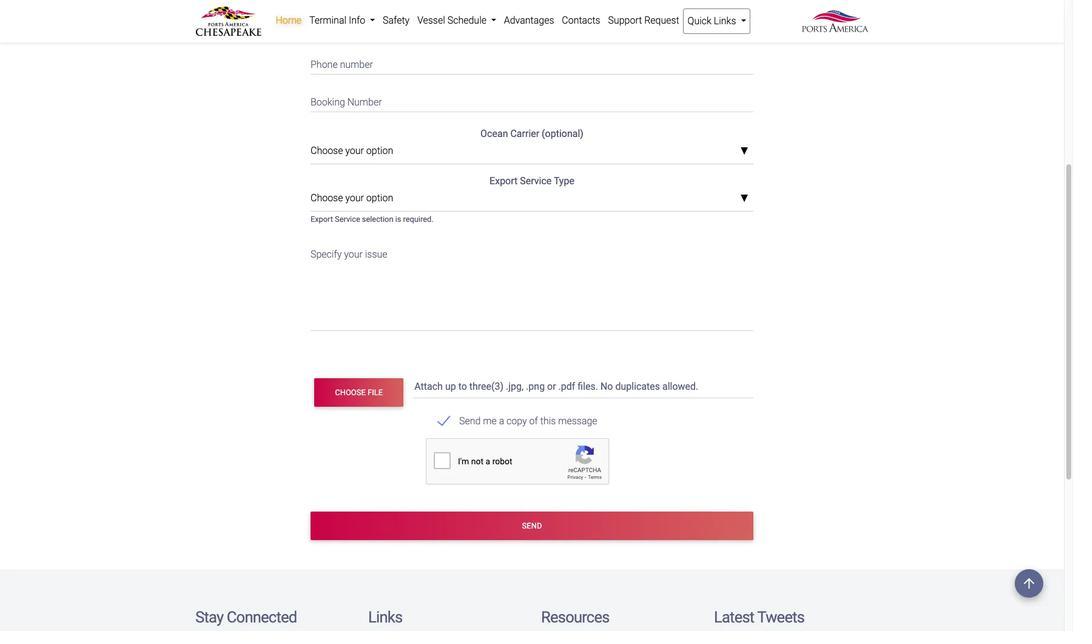 Task type: locate. For each thing, give the bounding box(es) containing it.
choose for choose file
[[335, 388, 366, 397]]

company name
[[311, 21, 378, 32]]

2 vertical spatial choose
[[335, 388, 366, 397]]

message
[[559, 416, 598, 428]]

0 vertical spatial your
[[346, 145, 364, 157]]

0 horizontal spatial export
[[311, 215, 333, 224]]

send me a copy of this message
[[460, 416, 598, 428]]

your left issue
[[344, 249, 363, 260]]

home link
[[272, 8, 306, 33]]

file
[[368, 388, 383, 397]]

company
[[311, 21, 352, 32]]

1 vertical spatial choose
[[311, 193, 343, 204]]

0 horizontal spatial service
[[335, 215, 360, 224]]

type
[[554, 176, 575, 187]]

0 vertical spatial option
[[367, 145, 393, 157]]

your up "export service selection is required."
[[346, 193, 364, 204]]

option
[[367, 145, 393, 157], [367, 193, 393, 204]]

latest tweets
[[714, 609, 805, 627]]

(optional)
[[542, 128, 584, 140]]

your down booking number
[[346, 145, 364, 157]]

export service type choose your option
[[311, 176, 575, 204]]

specify
[[311, 249, 342, 260]]

choose your option
[[311, 145, 393, 157]]

service for selection
[[335, 215, 360, 224]]

support request link
[[605, 8, 684, 33]]

terminal info
[[310, 15, 368, 26]]

export
[[490, 176, 518, 187], [311, 215, 333, 224]]

1 horizontal spatial export
[[490, 176, 518, 187]]

1 vertical spatial links
[[368, 609, 403, 627]]

contacts link
[[558, 8, 605, 33]]

2 vertical spatial your
[[344, 249, 363, 260]]

export for selection
[[311, 215, 333, 224]]

specify your issue
[[311, 249, 388, 260]]

links
[[714, 15, 737, 27], [368, 609, 403, 627]]

your inside export service type choose your option
[[346, 193, 364, 204]]

service left type
[[520, 176, 552, 187]]

option down number
[[367, 145, 393, 157]]

info
[[349, 15, 366, 26]]

export down ocean
[[490, 176, 518, 187]]

vessel schedule link
[[414, 8, 500, 33]]

choose left 'file'
[[335, 388, 366, 397]]

export service selection is required.
[[311, 215, 434, 224]]

number
[[340, 59, 373, 70]]

terminal
[[310, 15, 347, 26]]

Booking Number text field
[[311, 89, 754, 113]]

0 vertical spatial export
[[490, 176, 518, 187]]

number
[[348, 97, 382, 108]]

choose down booking
[[311, 145, 343, 157]]

copy
[[507, 416, 527, 428]]

0 vertical spatial service
[[520, 176, 552, 187]]

carrier
[[511, 128, 540, 140]]

resources
[[541, 609, 610, 627]]

required.
[[403, 215, 434, 224]]

contacts
[[562, 15, 601, 26]]

1 vertical spatial option
[[367, 193, 393, 204]]

is
[[396, 215, 401, 224]]

your
[[346, 145, 364, 157], [346, 193, 364, 204], [344, 249, 363, 260]]

export inside export service type choose your option
[[490, 176, 518, 187]]

choose up "export service selection is required."
[[311, 193, 343, 204]]

0 horizontal spatial links
[[368, 609, 403, 627]]

choose file
[[335, 388, 383, 397]]

service for type
[[520, 176, 552, 187]]

vessel schedule
[[418, 15, 489, 26]]

1 vertical spatial export
[[311, 215, 333, 224]]

schedule
[[448, 15, 487, 26]]

1 vertical spatial your
[[346, 193, 364, 204]]

1 horizontal spatial service
[[520, 176, 552, 187]]

option up selection on the left of page
[[367, 193, 393, 204]]

1 vertical spatial service
[[335, 215, 360, 224]]

service inside export service type choose your option
[[520, 176, 552, 187]]

export up specify
[[311, 215, 333, 224]]

stay connected
[[195, 609, 297, 627]]

2 option from the top
[[367, 193, 393, 204]]

service
[[520, 176, 552, 187], [335, 215, 360, 224]]

quick links link
[[684, 8, 751, 34]]

option inside export service type choose your option
[[367, 193, 393, 204]]

0 vertical spatial choose
[[311, 145, 343, 157]]

a
[[499, 416, 505, 428]]

service left selection on the left of page
[[335, 215, 360, 224]]

0 vertical spatial links
[[714, 15, 737, 27]]

choose
[[311, 145, 343, 157], [311, 193, 343, 204], [335, 388, 366, 397]]

Company name text field
[[311, 13, 754, 37]]



Task type: vqa. For each thing, say whether or not it's contained in the screenshot.
Booking/EDO link
no



Task type: describe. For each thing, give the bounding box(es) containing it.
choose inside export service type choose your option
[[311, 193, 343, 204]]

advantages
[[504, 15, 555, 26]]

booking number
[[311, 97, 382, 108]]

go to top image
[[1016, 570, 1044, 599]]

phone number
[[311, 59, 373, 70]]

advantages link
[[500, 8, 558, 33]]

booking
[[311, 97, 345, 108]]

quick
[[688, 15, 712, 27]]

ocean carrier (optional)
[[481, 128, 584, 140]]

of
[[530, 416, 538, 428]]

1 horizontal spatial links
[[714, 15, 737, 27]]

tweets
[[758, 609, 805, 627]]

safety
[[383, 15, 410, 26]]

latest
[[714, 609, 755, 627]]

Specify your issue text field
[[311, 241, 754, 332]]

support request
[[608, 15, 680, 26]]

Attach up to three(3) .jpg, .png or .pdf files. No duplicates allowed. text field
[[414, 375, 756, 399]]

issue
[[365, 249, 388, 260]]

home
[[276, 15, 302, 26]]

▼
[[741, 147, 749, 157]]

vessel
[[418, 15, 445, 26]]

phone
[[311, 59, 338, 70]]

request
[[645, 15, 680, 26]]

this
[[541, 416, 556, 428]]

ocean
[[481, 128, 508, 140]]

connected
[[227, 609, 297, 627]]

send button
[[311, 513, 754, 541]]

quick links
[[688, 15, 739, 27]]

terminal info link
[[306, 8, 379, 33]]

selection
[[362, 215, 394, 224]]

name
[[354, 21, 378, 32]]

send
[[460, 416, 481, 428]]

stay
[[195, 609, 224, 627]]

1 option from the top
[[367, 145, 393, 157]]

me
[[483, 416, 497, 428]]

choose for choose your option
[[311, 145, 343, 157]]

Phone number text field
[[311, 51, 754, 75]]

export for type
[[490, 176, 518, 187]]

your for issue
[[344, 249, 363, 260]]

send
[[522, 522, 542, 531]]

support
[[608, 15, 642, 26]]

safety link
[[379, 8, 414, 33]]

your for option
[[346, 145, 364, 157]]



